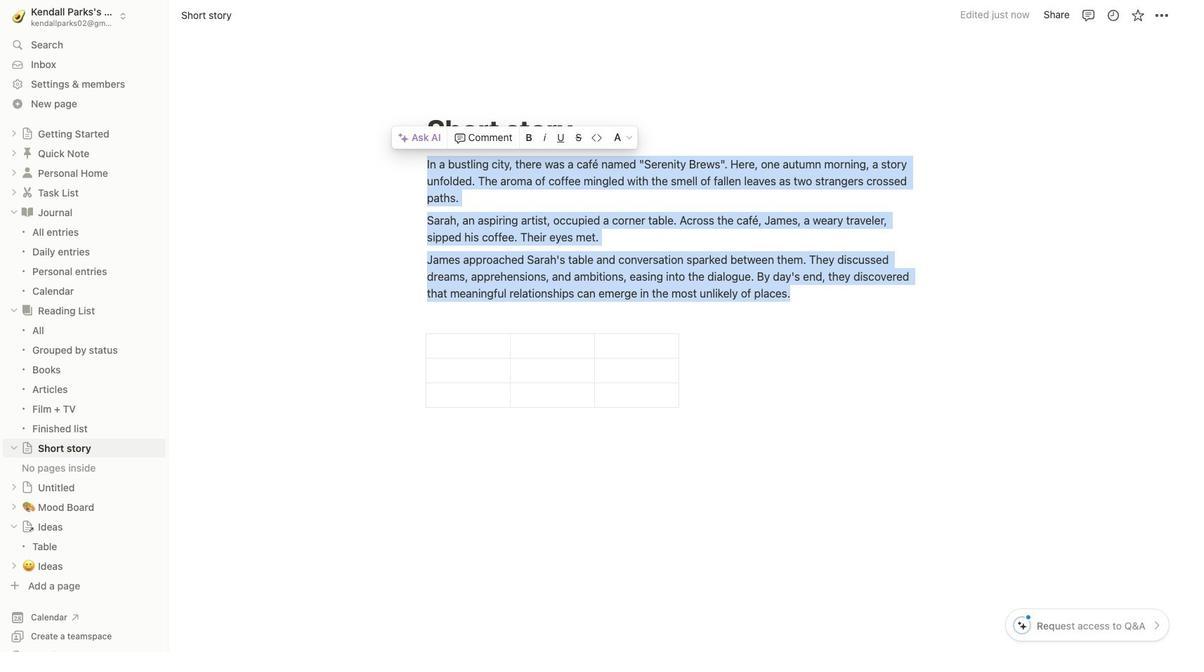 Task type: describe. For each thing, give the bounding box(es) containing it.
change page icon image for 3rd close image from the bottom of the page
[[20, 205, 34, 219]]

favorite image
[[1131, 8, 1145, 22]]

🥑 image
[[12, 7, 26, 25]]

2 open image from the top
[[10, 484, 18, 492]]

1 open image from the top
[[10, 129, 18, 138]]

1 open image from the top
[[10, 149, 18, 158]]

3 open image from the top
[[10, 189, 18, 197]]

change page icon image for 2nd close image
[[21, 442, 34, 455]]

4 open image from the top
[[10, 562, 18, 571]]

2 group from the top
[[0, 321, 169, 438]]

change page icon image for second open image
[[20, 166, 34, 180]]

1 group from the top
[[0, 223, 169, 301]]

2 open image from the top
[[10, 169, 18, 177]]



Task type: locate. For each thing, give the bounding box(es) containing it.
change page icon image for fourth open image from the bottom
[[20, 146, 34, 160]]

0 vertical spatial group
[[0, 223, 169, 301]]

updates image
[[1106, 8, 1120, 22]]

0 vertical spatial close image
[[10, 208, 18, 217]]

change page icon image for 2nd open icon from the top of the page
[[21, 482, 34, 494]]

😀 image
[[22, 558, 35, 574]]

3 close image from the top
[[10, 523, 18, 531]]

1 vertical spatial group
[[0, 321, 169, 438]]

2 vertical spatial close image
[[10, 523, 18, 531]]

3 open image from the top
[[10, 503, 18, 512]]

open image
[[10, 149, 18, 158], [10, 169, 18, 177], [10, 189, 18, 197], [10, 562, 18, 571]]

change page icon image for close icon
[[20, 304, 34, 318]]

0 vertical spatial open image
[[10, 129, 18, 138]]

comments image
[[1082, 8, 1096, 22]]

open image
[[10, 129, 18, 138], [10, 484, 18, 492], [10, 503, 18, 512]]

change page icon image
[[21, 127, 34, 140], [20, 146, 34, 160], [20, 166, 34, 180], [20, 186, 34, 200], [20, 205, 34, 219], [20, 304, 34, 318], [21, 442, 34, 455], [21, 482, 34, 494], [21, 521, 34, 534]]

2 vertical spatial open image
[[10, 503, 18, 512]]

change page icon image for third open image
[[20, 186, 34, 200]]

1 vertical spatial close image
[[10, 444, 18, 453]]

2 close image from the top
[[10, 444, 18, 453]]

1 close image from the top
[[10, 208, 18, 217]]

🎨 image
[[22, 499, 35, 515]]

close image
[[10, 208, 18, 217], [10, 444, 18, 453], [10, 523, 18, 531]]

1 vertical spatial open image
[[10, 484, 18, 492]]

close image
[[10, 307, 18, 315]]

group
[[0, 223, 169, 301], [0, 321, 169, 438]]

change page icon image for 1st open icon from the top
[[21, 127, 34, 140]]



Task type: vqa. For each thing, say whether or not it's contained in the screenshot.
third Open image Change page icon
no



